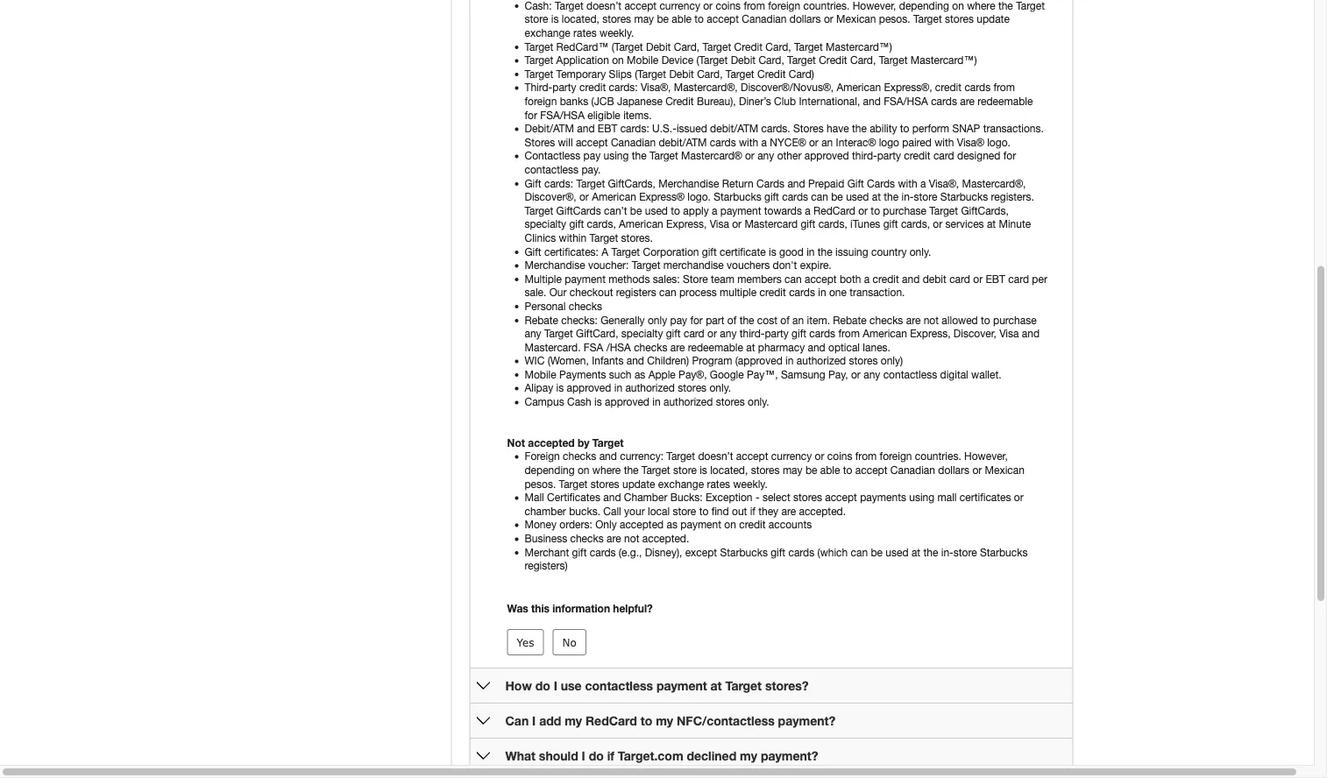 Task type: locate. For each thing, give the bounding box(es) containing it.
0 horizontal spatial mobile
[[525, 367, 557, 379]]

0 horizontal spatial discover
[[525, 189, 566, 202]]

1 vertical spatial debit/atm
[[659, 135, 707, 147]]

snap
[[953, 121, 981, 133]]

1 vertical spatial specialty
[[622, 326, 663, 338]]

1 horizontal spatial canadian
[[742, 12, 787, 24]]

express, inside logo. starbucks gift cards can be used at the in-store starbucks registers. target giftcards can't be used to apply a payment towards a redcard or to purchase target giftcards, specialty gift cards, american express, visa or mastercard gift cards, itunes gift cards, or services at minute clinics within target stores.
[[666, 217, 707, 229]]

1 vertical spatial depending
[[525, 463, 575, 475]]

1 horizontal spatial able
[[821, 463, 840, 475]]

circle arrow e image for what should i do if target.com declined my payment?
[[477, 748, 491, 762]]

any down nyce
[[758, 148, 775, 161]]

1 horizontal spatial mobile
[[627, 53, 659, 65]]

0 horizontal spatial fsa/hsa
[[540, 107, 585, 120]]

bucks:
[[671, 490, 703, 502]]

pay inside gift certificates: a target corporation gift certificate is good in the issuing country only. merchandise voucher: target merchandise vouchers don't expire. multiple payment methods sales: store team members can accept both a credit and debit card or ebt card per sale. our checkout registers can process multiple credit cards in one transaction. personal checks rebate checks: generally only pay for part of the cost of an item. rebate checks are not allowed to purchase any target giftcard, specialty gift card or any third-party gift cards from american express, discover, visa and mastercard. fsa /hsa checks are redeemable at pharmacy and optical lanes. wic (women, infants and children) program (approved in authorized stores only) mobile payments such as apple pay ® , google pay ™ , samsung pay, or any contactless digital wallet. alipay is approved in authorized stores only. campus cash is approved in authorized stores only.
[[670, 312, 688, 325]]

redcard
[[556, 39, 598, 51], [814, 203, 856, 215], [586, 712, 637, 727]]

circle arrow e image left can
[[477, 713, 491, 727]]

discover
[[741, 80, 782, 92], [525, 189, 566, 202]]

doesn't
[[587, 0, 622, 10], [698, 449, 733, 461]]

0 horizontal spatial specialty
[[525, 217, 567, 229]]

circle arrow e image
[[477, 678, 491, 692], [477, 713, 491, 727], [477, 748, 491, 762]]

0 horizontal spatial in-
[[902, 189, 914, 202]]

0 horizontal spatial currency
[[660, 0, 701, 10]]

be up device
[[657, 12, 669, 24]]

0 horizontal spatial located,
[[562, 12, 600, 24]]

0 vertical spatial ebt
[[598, 121, 618, 133]]

0 horizontal spatial however,
[[853, 0, 897, 10]]

doesn't inside cash: target doesn't accept currency or coins from foreign countries. however, depending on where the target store is located, stores may be able to accept canadian dollars or mexican pesos. target stores update exchange rates weekly. target redcard ™ (target debit card, target credit card, target mastercard ™ ) target application on mobile device (target debit card, target credit card, target mastercard ™ ) target temporary slips (target debit card, target credit card)
[[587, 0, 622, 10]]

be inside cash: target doesn't accept currency or coins from foreign countries. however, depending on where the target store is located, stores may be able to accept canadian dollars or mexican pesos. target stores update exchange rates weekly. target redcard ™ (target debit card, target credit card, target mastercard ™ ) target application on mobile device (target debit card, target credit card, target mastercard ™ ) target temporary slips (target debit card, target credit card)
[[657, 12, 669, 24]]

a right both
[[864, 271, 870, 284]]

a
[[762, 135, 767, 147], [921, 176, 926, 188], [712, 203, 718, 215], [805, 203, 811, 215], [864, 271, 870, 284]]

select
[[763, 490, 791, 502]]

credit up third-party credit cards: visa ® , mastercard ® , discover ® /novus ® , american express ®
[[734, 39, 763, 51]]

are
[[960, 94, 975, 106], [906, 312, 921, 325], [671, 340, 685, 352], [782, 504, 796, 516], [607, 531, 621, 543]]

gift for merchandise
[[525, 176, 542, 188]]

® up international,
[[823, 80, 831, 92]]

at inside not accepted by target foreign checks and currency: target doesn't accept currency or coins from foreign countries. however, depending on where the target store is located, stores may be able to accept canadian dollars or mexican pesos. target stores update exchange rates weekly. mall certificates and chamber bucks: exception - select stores accept payments using mall certificates or chamber bucks. call your local store to find out if they are accepted. money orders: only accepted as payment on credit accounts business checks are not accepted. merchant gift cards (e.g., disney), except starbucks gift cards (which can be used at the in-store starbucks registers)
[[912, 545, 921, 557]]

1 horizontal spatial only.
[[748, 394, 770, 407]]

card inside or any other approved third-party credit card designed for contactless pay.
[[934, 148, 955, 161]]

this
[[531, 601, 550, 614]]

at up itunes
[[872, 189, 881, 202]]

1 cards from the left
[[757, 176, 785, 188]]

(target
[[612, 39, 643, 51], [697, 53, 728, 65], [635, 66, 666, 79]]

exchange inside cash: target doesn't accept currency or coins from foreign countries. however, depending on where the target store is located, stores may be able to accept canadian dollars or mexican pesos. target stores update exchange rates weekly. target redcard ™ (target debit card, target credit card, target mastercard ™ ) target application on mobile device (target debit card, target credit card, target mastercard ™ ) target temporary slips (target debit card, target credit card)
[[525, 25, 571, 38]]

my right add
[[565, 712, 582, 727]]

from up transactions.
[[994, 80, 1015, 92]]

currency inside not accepted by target foreign checks and currency: target doesn't accept currency or coins from foreign countries. however, depending on where the target store is located, stores may be able to accept canadian dollars or mexican pesos. target stores update exchange rates weekly. mall certificates and chamber bucks: exception - select stores accept payments using mall certificates or chamber bucks. call your local store to find out if they are accepted. money orders: only accepted as payment on credit accounts business checks are not accepted. merchant gift cards (e.g., disney), except starbucks gift cards (which can be used at the in-store starbucks registers)
[[771, 449, 812, 461]]

cards: down contactless
[[544, 176, 574, 188]]

coins
[[716, 0, 741, 10], [828, 449, 853, 461]]

2 vertical spatial only.
[[748, 394, 770, 407]]

not up (e.g.,
[[624, 531, 640, 543]]

located, up application
[[562, 12, 600, 24]]

for inside gift certificates: a target corporation gift certificate is good in the issuing country only. merchandise voucher: target merchandise vouchers don't expire. multiple payment methods sales: store team members can accept both a credit and debit card or ebt card per sale. our checkout registers can process multiple credit cards in one transaction. personal checks rebate checks: generally only pay for part of the cost of an item. rebate checks are not allowed to purchase any target giftcard, specialty gift card or any third-party gift cards from american express, discover, visa and mastercard. fsa /hsa checks are redeemable at pharmacy and optical lanes. wic (women, infants and children) program (approved in authorized stores only) mobile payments such as apple pay ® , google pay ™ , samsung pay, or any contactless digital wallet. alipay is approved in authorized stores only. campus cash is approved in authorized stores only.
[[690, 312, 703, 325]]

0 horizontal spatial not
[[624, 531, 640, 543]]

1 vertical spatial as
[[667, 517, 678, 530]]

None submit
[[507, 628, 544, 654], [553, 628, 586, 654], [507, 628, 544, 654], [553, 628, 586, 654]]

visa inside logo. starbucks gift cards can be used at the in-store starbucks registers. target giftcards can't be used to apply a payment towards a redcard or to purchase target giftcards, specialty gift cards, american express, visa or mastercard gift cards, itunes gift cards, or services at minute clinics within target stores.
[[710, 217, 729, 229]]

and down eligible
[[577, 121, 595, 133]]

purchase inside gift certificates: a target corporation gift certificate is good in the issuing country only. merchandise voucher: target merchandise vouchers don't expire. multiple payment methods sales: store team members can accept both a credit and debit card or ebt card per sale. our checkout registers can process multiple credit cards in one transaction. personal checks rebate checks: generally only pay for part of the cost of an item. rebate checks are not allowed to purchase any target giftcard, specialty gift card or any third-party gift cards from american express, discover, visa and mastercard. fsa /hsa checks are redeemable at pharmacy and optical lanes. wic (women, infants and children) program (approved in authorized stores only) mobile payments such as apple pay ® , google pay ™ , samsung pay, or any contactless digital wallet. alipay is approved in authorized stores only. campus cash is approved in authorized stores only.
[[994, 312, 1037, 325]]

redeemable inside gift certificates: a target corporation gift certificate is good in the issuing country only. merchandise voucher: target merchandise vouchers don't expire. multiple payment methods sales: store team members can accept both a credit and debit card or ebt card per sale. our checkout registers can process multiple credit cards in one transaction. personal checks rebate checks: generally only pay for part of the cost of an item. rebate checks are not allowed to purchase any target giftcard, specialty gift card or any third-party gift cards from american express, discover, visa and mastercard. fsa /hsa checks are redeemable at pharmacy and optical lanes. wic (women, infants and children) program (approved in authorized stores only) mobile payments such as apple pay ® , google pay ™ , samsung pay, or any contactless digital wallet. alipay is approved in authorized stores only. campus cash is approved in authorized stores only.
[[688, 340, 743, 352]]

ebt
[[598, 121, 618, 133], [986, 271, 1006, 284]]

at up (approved
[[746, 340, 755, 352]]

1 vertical spatial purchase
[[994, 312, 1037, 325]]

device
[[662, 53, 694, 65]]

2 vertical spatial used
[[886, 545, 909, 557]]

with inside debit/atm and ebt cards: u.s.-issued debit/atm cards. stores have the ability to perform snap transactions. stores will accept canadian debit/atm cards with a nyce
[[739, 135, 759, 147]]

payment?
[[778, 712, 836, 727], [761, 747, 819, 762]]

1 vertical spatial do
[[589, 747, 604, 762]]

from inside not accepted by target foreign checks and currency: target doesn't accept currency or coins from foreign countries. however, depending on where the target store is located, stores may be able to accept canadian dollars or mexican pesos. target stores update exchange rates weekly. mall certificates and chamber bucks: exception - select stores accept payments using mall certificates or chamber bucks. call your local store to find out if they are accepted. money orders: only accepted as payment on credit accounts business checks are not accepted. merchant gift cards (e.g., disney), except starbucks gift cards (which can be used at the in-store starbucks registers)
[[856, 449, 877, 461]]

card down perform
[[934, 148, 955, 161]]

0 vertical spatial however,
[[853, 0, 897, 10]]

do right the should
[[589, 747, 604, 762]]

1 vertical spatial for
[[1004, 148, 1016, 161]]

and inside debit/atm and ebt cards: u.s.-issued debit/atm cards. stores have the ability to perform snap transactions. stores will accept canadian debit/atm cards with a nyce
[[577, 121, 595, 133]]

accepted up foreign
[[528, 435, 575, 448]]

1 vertical spatial however,
[[965, 449, 1008, 461]]

the inside debit/atm and ebt cards: u.s.-issued debit/atm cards. stores have the ability to perform snap transactions. stores will accept canadian debit/atm cards with a nyce
[[852, 121, 867, 133]]

rates up exception
[[707, 476, 731, 489]]

1 horizontal spatial cards
[[867, 176, 895, 188]]

countries. up "mall"
[[915, 449, 962, 461]]

or inside or any other approved third-party credit card designed for contactless pay.
[[745, 148, 755, 161]]

located, inside not accepted by target foreign checks and currency: target doesn't accept currency or coins from foreign countries. however, depending on where the target store is located, stores may be able to accept canadian dollars or mexican pesos. target stores update exchange rates weekly. mall certificates and chamber bucks: exception - select stores accept payments using mall certificates or chamber bucks. call your local store to find out if they are accepted. money orders: only accepted as payment on credit accounts business checks are not accepted. merchant gift cards (e.g., disney), except starbucks gift cards (which can be used at the in-store starbucks registers)
[[710, 463, 748, 475]]

1 vertical spatial located,
[[710, 463, 748, 475]]

pesos. inside not accepted by target foreign checks and currency: target doesn't accept currency or coins from foreign countries. however, depending on where the target store is located, stores may be able to accept canadian dollars or mexican pesos. target stores update exchange rates weekly. mall certificates and chamber bucks: exception - select stores accept payments using mall certificates or chamber bucks. call your local store to find out if they are accepted. money orders: only accepted as payment on credit accounts business checks are not accepted. merchant gift cards (e.g., disney), except starbucks gift cards (which can be used at the in-store starbucks registers)
[[525, 476, 556, 489]]

an left item.
[[793, 312, 804, 325]]

credit down out
[[739, 517, 766, 530]]

able inside cash: target doesn't accept currency or coins from foreign countries. however, depending on where the target store is located, stores may be able to accept canadian dollars or mexican pesos. target stores update exchange rates weekly. target redcard ™ (target debit card, target credit card, target mastercard ™ ) target application on mobile device (target debit card, target credit card, target mastercard ™ ) target temporary slips (target debit card, target credit card)
[[672, 12, 692, 24]]

circle arrow e image for how do i use contactless payment at target stores?
[[477, 678, 491, 692]]

starbucks down the return
[[714, 189, 762, 202]]

discover inside , discover
[[525, 189, 566, 202]]

credit up (jcb
[[580, 80, 606, 92]]

is up campus
[[556, 381, 564, 393]]

accept up third-party credit cards: visa ® , mastercard ® , discover ® /novus ® , american express ®
[[707, 12, 739, 24]]

i for do
[[554, 677, 558, 692]]

update inside cash: target doesn't accept currency or coins from foreign countries. however, depending on where the target store is located, stores may be able to accept canadian dollars or mexican pesos. target stores update exchange rates weekly. target redcard ™ (target debit card, target credit card, target mastercard ™ ) target application on mobile device (target debit card, target credit card, target mastercard ™ ) target temporary slips (target debit card, target credit card)
[[977, 12, 1010, 24]]

visa down snap
[[957, 135, 977, 147]]

credit inside , credit cards from foreign banks (jcb japanese credit bureau), diner's club international, and fsa/hsa cards are redeemable for fsa/hsa eligible items.
[[935, 80, 962, 92]]

how
[[506, 677, 532, 692]]

can down "don't"
[[785, 271, 802, 284]]

0 horizontal spatial canadian
[[611, 135, 656, 147]]

1 horizontal spatial weekly.
[[733, 476, 768, 489]]

cards: down items. at top
[[620, 121, 650, 133]]

specialty inside gift certificates: a target corporation gift certificate is good in the issuing country only. merchandise voucher: target merchandise vouchers don't expire. multiple payment methods sales: store team members can accept both a credit and debit card or ebt card per sale. our checkout registers can process multiple credit cards in one transaction. personal checks rebate checks: generally only pay for part of the cost of an item. rebate checks are not allowed to purchase any target giftcard, specialty gift card or any third-party gift cards from american express, discover, visa and mastercard. fsa /hsa checks are redeemable at pharmacy and optical lanes. wic (women, infants and children) program (approved in authorized stores only) mobile payments such as apple pay ® , google pay ™ , samsung pay, or any contactless digital wallet. alipay is approved in authorized stores only. campus cash is approved in authorized stores only.
[[622, 326, 663, 338]]

pesos.
[[879, 12, 911, 24], [525, 476, 556, 489]]

paired
[[903, 135, 932, 147]]

1 horizontal spatial countries.
[[915, 449, 962, 461]]

, up international,
[[831, 80, 834, 92]]

0 horizontal spatial weekly.
[[600, 25, 634, 38]]

gift certificates: a target corporation gift certificate is good in the issuing country only. merchandise voucher: target merchandise vouchers don't expire. multiple payment methods sales: store team members can accept both a credit and debit card or ebt card per sale. our checkout registers can process multiple credit cards in one transaction. personal checks rebate checks: generally only pay for part of the cost of an item. rebate checks are not allowed to purchase any target giftcard, specialty gift card or any third-party gift cards from american express, discover, visa and mastercard. fsa /hsa checks are redeemable at pharmacy and optical lanes. wic (women, infants and children) program (approved in authorized stores only) mobile payments such as apple pay ® , google pay ™ , samsung pay, or any contactless digital wallet. alipay is approved in authorized stores only. campus cash is approved in authorized stores only.
[[525, 244, 1048, 407]]

ebt inside gift certificates: a target corporation gift certificate is good in the issuing country only. merchandise voucher: target merchandise vouchers don't expire. multiple payment methods sales: store team members can accept both a credit and debit card or ebt card per sale. our checkout registers can process multiple credit cards in one transaction. personal checks rebate checks: generally only pay for part of the cost of an item. rebate checks are not allowed to purchase any target giftcard, specialty gift card or any third-party gift cards from american express, discover, visa and mastercard. fsa /hsa checks are redeemable at pharmacy and optical lanes. wic (women, infants and children) program (approved in authorized stores only) mobile payments such as apple pay ® , google pay ™ , samsung pay, or any contactless digital wallet. alipay is approved in authorized stores only. campus cash is approved in authorized stores only.
[[986, 271, 1006, 284]]

™ down (approved
[[765, 368, 775, 379]]

purchase up discover,
[[994, 312, 1037, 325]]

2 horizontal spatial used
[[886, 545, 909, 557]]

gift
[[525, 176, 542, 188], [848, 176, 864, 188], [525, 244, 542, 256]]

1 horizontal spatial third-
[[852, 148, 877, 161]]

for inside or any other approved third-party credit card designed for contactless pay.
[[1004, 148, 1016, 161]]

0 vertical spatial coins
[[716, 0, 741, 10]]

in- down "mall"
[[941, 545, 954, 557]]

0 horizontal spatial as
[[635, 367, 646, 379]]

to inside debit/atm and ebt cards: u.s.-issued debit/atm cards. stores have the ability to perform snap transactions. stores will accept canadian debit/atm cards with a nyce
[[900, 121, 910, 133]]

1 horizontal spatial fsa/hsa
[[884, 94, 928, 106]]

1 vertical spatial approved
[[567, 381, 612, 393]]

1 vertical spatial payment?
[[761, 747, 819, 762]]

0 horizontal spatial )
[[890, 39, 893, 51]]

0 vertical spatial currency
[[660, 0, 701, 10]]

0 vertical spatial accepted
[[528, 435, 575, 448]]

in- inside logo. starbucks gift cards can be used at the in-store starbucks registers. target giftcards can't be used to apply a payment towards a redcard or to purchase target giftcards, specialty gift cards, american express, visa or mastercard gift cards, itunes gift cards, or services at minute clinics within target stores.
[[902, 189, 914, 202]]

only. down (approved
[[748, 394, 770, 407]]

cards, down the can't
[[587, 217, 616, 229]]

foreign up the payments
[[880, 449, 912, 461]]

store
[[525, 12, 548, 24], [914, 189, 938, 202], [673, 463, 697, 475], [673, 504, 697, 516], [954, 545, 977, 557]]

mastercard up bureau),
[[674, 80, 727, 92]]

1 horizontal spatial where
[[967, 0, 996, 10]]

however, inside cash: target doesn't accept currency or coins from foreign countries. however, depending on where the target store is located, stores may be able to accept canadian dollars or mexican pesos. target stores update exchange rates weekly. target redcard ™ (target debit card, target credit card, target mastercard ™ ) target application on mobile device (target debit card, target credit card, target mastercard ™ ) target temporary slips (target debit card, target credit card)
[[853, 0, 897, 10]]

starbucks
[[714, 189, 762, 202], [941, 189, 988, 202], [720, 545, 768, 557], [980, 545, 1028, 557]]

0 vertical spatial located,
[[562, 12, 600, 24]]

1 of from the left
[[728, 312, 737, 325]]

2 pay from the left
[[747, 367, 765, 379]]

1 vertical spatial exchange
[[658, 476, 704, 489]]

exchange
[[525, 25, 571, 38], [658, 476, 704, 489]]

checkout
[[570, 285, 613, 297]]

issuing
[[836, 244, 869, 256]]

2 vertical spatial for
[[690, 312, 703, 325]]

gift inside gift certificates: a target corporation gift certificate is good in the issuing country only. merchandise voucher: target merchandise vouchers don't expire. multiple payment methods sales: store team members can accept both a credit and debit card or ebt card per sale. our checkout registers can process multiple credit cards in one transaction. personal checks rebate checks: generally only pay for part of the cost of an item. rebate checks are not allowed to purchase any target giftcard, specialty gift card or any third-party gift cards from american express, discover, visa and mastercard. fsa /hsa checks are redeemable at pharmacy and optical lanes. wic (women, infants and children) program (approved in authorized stores only) mobile payments such as apple pay ® , google pay ™ , samsung pay, or any contactless digital wallet. alipay is approved in authorized stores only. campus cash is approved in authorized stores only.
[[525, 244, 542, 256]]

® or an interac ® logo paired with visa ® logo.
[[799, 135, 1011, 147]]

3 cards, from the left
[[901, 217, 930, 229]]

1 horizontal spatial rebate
[[833, 312, 867, 325]]

third-
[[852, 148, 877, 161], [740, 326, 765, 338]]

2 vertical spatial circle arrow e image
[[477, 748, 491, 762]]

(target up 'japanese'
[[635, 66, 666, 79]]

as inside not accepted by target foreign checks and currency: target doesn't accept currency or coins from foreign countries. however, depending on where the target store is located, stores may be able to accept canadian dollars or mexican pesos. target stores update exchange rates weekly. mall certificates and chamber bucks: exception - select stores accept payments using mall certificates or chamber bucks. call your local store to find out if they are accepted. money orders: only accepted as payment on credit accounts business checks are not accepted. merchant gift cards (e.g., disney), except starbucks gift cards (which can be used at the in-store starbucks registers)
[[667, 517, 678, 530]]

credit up perform
[[935, 80, 962, 92]]

with
[[739, 135, 759, 147], [935, 135, 954, 147], [898, 176, 918, 188]]

update
[[977, 12, 1010, 24], [623, 476, 655, 489]]

1 vertical spatial party
[[877, 148, 901, 161]]

checks up children)
[[634, 340, 668, 352]]

gift down gift cards: target giftcards, merchandise return cards and prepaid gift cards with a visa ® , mastercard ®
[[765, 189, 779, 202]]

store down "mall"
[[954, 545, 977, 557]]

credit
[[580, 80, 606, 92], [935, 80, 962, 92], [904, 148, 931, 161], [873, 271, 899, 284], [760, 285, 786, 297], [739, 517, 766, 530]]

however,
[[853, 0, 897, 10], [965, 449, 1008, 461]]

payments
[[860, 490, 907, 502]]

1 horizontal spatial my
[[656, 712, 674, 727]]

to up target.com
[[641, 712, 653, 727]]

giftcard,
[[576, 326, 619, 338]]

express, inside gift certificates: a target corporation gift certificate is good in the issuing country only. merchandise voucher: target merchandise vouchers don't expire. multiple payment methods sales: store team members can accept both a credit and debit card or ebt card per sale. our checkout registers can process multiple credit cards in one transaction. personal checks rebate checks: generally only pay for part of the cost of an item. rebate checks are not allowed to purchase any target giftcard, specialty gift card or any third-party gift cards from american express, discover, visa and mastercard. fsa /hsa checks are redeemable at pharmacy and optical lanes. wic (women, infants and children) program (approved in authorized stores only) mobile payments such as apple pay ® , google pay ™ , samsung pay, or any contactless digital wallet. alipay is approved in authorized stores only. campus cash is approved in authorized stores only.
[[910, 326, 951, 338]]

0 vertical spatial debit/atm
[[710, 121, 759, 133]]

weekly. up slips
[[600, 25, 634, 38]]

0 horizontal spatial rebate
[[525, 312, 559, 325]]

stores
[[794, 121, 824, 133], [525, 135, 555, 147]]

cards down item.
[[810, 326, 836, 338]]

2 vertical spatial canadian
[[891, 463, 936, 475]]

®
[[660, 80, 668, 92], [727, 80, 735, 92], [782, 80, 790, 92], [823, 80, 831, 92], [922, 80, 930, 92], [799, 135, 806, 147], [869, 135, 876, 147], [977, 135, 985, 147], [735, 149, 742, 161], [949, 176, 957, 188], [1016, 176, 1023, 188], [566, 190, 574, 202], [677, 190, 685, 202], [697, 368, 704, 379]]

0 vertical spatial specialty
[[525, 217, 567, 229]]

0 horizontal spatial with
[[739, 135, 759, 147]]

merchandise inside gift certificates: a target corporation gift certificate is good in the issuing country only. merchandise voucher: target merchandise vouchers don't expire. multiple payment methods sales: store team members can accept both a credit and debit card or ebt card per sale. our checkout registers can process multiple credit cards in one transaction. personal checks rebate checks: generally only pay for part of the cost of an item. rebate checks are not allowed to purchase any target giftcard, specialty gift card or any third-party gift cards from american express, discover, visa and mastercard. fsa /hsa checks are redeemable at pharmacy and optical lanes. wic (women, infants and children) program (approved in authorized stores only) mobile payments such as apple pay ® , google pay ™ , samsung pay, or any contactless digital wallet. alipay is approved in authorized stores only. campus cash is approved in authorized stores only.
[[525, 258, 585, 270]]

are up snap
[[960, 94, 975, 106]]

the inside cash: target doesn't accept currency or coins from foreign countries. however, depending on where the target store is located, stores may be able to accept canadian dollars or mexican pesos. target stores update exchange rates weekly. target redcard ™ (target debit card, target credit card, target mastercard ™ ) target application on mobile device (target debit card, target credit card, target mastercard ™ ) target temporary slips (target debit card, target credit card)
[[999, 0, 1013, 10]]

logo.
[[988, 135, 1011, 147], [688, 189, 711, 202]]

0 vertical spatial purchase
[[883, 203, 927, 215]]

debit up device
[[646, 39, 671, 51]]

3 circle arrow e image from the top
[[477, 748, 491, 762]]

coins inside not accepted by target foreign checks and currency: target doesn't accept currency or coins from foreign countries. however, depending on where the target store is located, stores may be able to accept canadian dollars or mexican pesos. target stores update exchange rates weekly. mall certificates and chamber bucks: exception - select stores accept payments using mall certificates or chamber bucks. call your local store to find out if they are accepted. money orders: only accepted as payment on credit accounts business checks are not accepted. merchant gift cards (e.g., disney), except starbucks gift cards (which can be used at the in-store starbucks registers)
[[828, 449, 853, 461]]

1 horizontal spatial pay
[[747, 367, 765, 379]]

discover up giftcards on the top left of the page
[[525, 189, 566, 202]]

1 horizontal spatial doesn't
[[698, 449, 733, 461]]

0 vertical spatial redeemable
[[978, 94, 1033, 106]]

payment inside not accepted by target foreign checks and currency: target doesn't accept currency or coins from foreign countries. however, depending on where the target store is located, stores may be able to accept canadian dollars or mexican pesos. target stores update exchange rates weekly. mall certificates and chamber bucks: exception - select stores accept payments using mall certificates or chamber bucks. call your local store to find out if they are accepted. money orders: only accepted as payment on credit accounts business checks are not accepted. merchant gift cards (e.g., disney), except starbucks gift cards (which can be used at the in-store starbucks registers)
[[681, 517, 722, 530]]

giftcards, inside logo. starbucks gift cards can be used at the in-store starbucks registers. target giftcards can't be used to apply a payment towards a redcard or to purchase target giftcards, specialty gift cards, american express, visa or mastercard gift cards, itunes gift cards, or services at minute clinics within target stores.
[[961, 203, 1009, 215]]

2 circle arrow e image from the top
[[477, 713, 491, 727]]

® up bureau),
[[727, 80, 735, 92]]

not inside not accepted by target foreign checks and currency: target doesn't accept currency or coins from foreign countries. however, depending on where the target store is located, stores may be able to accept canadian dollars or mexican pesos. target stores update exchange rates weekly. mall certificates and chamber bucks: exception - select stores accept payments using mall certificates or chamber bucks. call your local store to find out if they are accepted. money orders: only accepted as payment on credit accounts business checks are not accepted. merchant gift cards (e.g., disney), except starbucks gift cards (which can be used at the in-store starbucks registers)
[[624, 531, 640, 543]]

is inside cash: target doesn't accept currency or coins from foreign countries. however, depending on where the target store is located, stores may be able to accept canadian dollars or mexican pesos. target stores update exchange rates weekly. target redcard ™ (target debit card, target credit card, target mastercard ™ ) target application on mobile device (target debit card, target credit card, target mastercard ™ ) target temporary slips (target debit card, target credit card)
[[551, 12, 559, 24]]

2 rebate from the left
[[833, 312, 867, 325]]

1 circle arrow e image from the top
[[477, 678, 491, 692]]

canadian up third-party credit cards: visa ® , mastercard ® , discover ® /novus ® , american express ®
[[742, 12, 787, 24]]

dollars
[[790, 12, 821, 24], [938, 463, 970, 475]]

rebate up optical
[[833, 312, 867, 325]]

methods
[[609, 271, 650, 284]]

0 vertical spatial as
[[635, 367, 646, 379]]

1 horizontal spatial i
[[554, 677, 558, 692]]

was this information helpful?
[[507, 601, 653, 614]]

using
[[604, 148, 629, 161], [910, 490, 935, 502]]

1 vertical spatial redeemable
[[688, 340, 743, 352]]

only
[[648, 312, 667, 325]]

pay up pay.
[[584, 148, 601, 161]]

rates inside not accepted by target foreign checks and currency: target doesn't accept currency or coins from foreign countries. however, depending on where the target store is located, stores may be able to accept canadian dollars or mexican pesos. target stores update exchange rates weekly. mall certificates and chamber bucks: exception - select stores accept payments using mall certificates or chamber bucks. call your local store to find out if they are accepted. money orders: only accepted as payment on credit accounts business checks are not accepted. merchant gift cards (e.g., disney), except starbucks gift cards (which can be used at the in-store starbucks registers)
[[707, 476, 731, 489]]

payment inside logo. starbucks gift cards can be used at the in-store starbucks registers. target giftcards can't be used to apply a payment towards a redcard or to purchase target giftcards, specialty gift cards, american express, visa or mastercard gift cards, itunes gift cards, or services at minute clinics within target stores.
[[721, 203, 762, 215]]

as
[[635, 367, 646, 379], [667, 517, 678, 530]]

rates inside cash: target doesn't accept currency or coins from foreign countries. however, depending on where the target store is located, stores may be able to accept canadian dollars or mexican pesos. target stores update exchange rates weekly. target redcard ™ (target debit card, target credit card, target mastercard ™ ) target application on mobile device (target debit card, target credit card, target mastercard ™ ) target temporary slips (target debit card, target credit card)
[[574, 25, 597, 38]]

for inside , credit cards from foreign banks (jcb japanese credit bureau), diner's club international, and fsa/hsa cards are redeemable for fsa/hsa eligible items.
[[525, 107, 537, 120]]

add
[[539, 712, 561, 727]]

1 vertical spatial debit
[[731, 53, 756, 65]]

any
[[758, 148, 775, 161], [525, 326, 542, 338], [720, 326, 737, 338], [864, 367, 881, 379]]

be down ® , or american express ®
[[630, 203, 642, 215]]

1 horizontal spatial currency
[[771, 449, 812, 461]]

/novus
[[790, 80, 823, 92]]

weekly.
[[600, 25, 634, 38], [733, 476, 768, 489]]

accept inside debit/atm and ebt cards: u.s.-issued debit/atm cards. stores have the ability to perform snap transactions. stores will accept canadian debit/atm cards with a nyce
[[576, 135, 608, 147]]

only. up 'debit'
[[910, 244, 932, 256]]

mastercard up registers.
[[962, 176, 1016, 188]]

1 horizontal spatial foreign
[[768, 0, 801, 10]]

payment up can i add my redcard to my nfc/contactless payment? link on the bottom of page
[[657, 677, 707, 692]]

may inside cash: target doesn't accept currency or coins from foreign countries. however, depending on where the target store is located, stores may be able to accept canadian dollars or mexican pesos. target stores update exchange rates weekly. target redcard ™ (target debit card, target credit card, target mastercard ™ ) target application on mobile device (target debit card, target credit card, target mastercard ™ ) target temporary slips (target debit card, target credit card)
[[634, 12, 654, 24]]

dollars inside not accepted by target foreign checks and currency: target doesn't accept currency or coins from foreign countries. however, depending on where the target store is located, stores may be able to accept canadian dollars or mexican pesos. target stores update exchange rates weekly. mall certificates and chamber bucks: exception - select stores accept payments using mall certificates or chamber bucks. call your local store to find out if they are accepted. money orders: only accepted as payment on credit accounts business checks are not accepted. merchant gift cards (e.g., disney), except starbucks gift cards (which can be used at the in-store starbucks registers)
[[938, 463, 970, 475]]

cash: target doesn't accept currency or coins from foreign countries. however, depending on where the target store is located, stores may be able to accept canadian dollars or mexican pesos. target stores update exchange rates weekly. target redcard ™ (target debit card, target credit card, target mastercard ™ ) target application on mobile device (target debit card, target credit card, target mastercard ™ ) target temporary slips (target debit card, target credit card)
[[525, 0, 1045, 79]]

logo. inside logo. starbucks gift cards can be used at the in-store starbucks registers. target giftcards can't be used to apply a payment towards a redcard or to purchase target giftcards, specialty gift cards, american express, visa or mastercard gift cards, itunes gift cards, or services at minute clinics within target stores.
[[688, 189, 711, 202]]

weekly. inside cash: target doesn't accept currency or coins from foreign countries. however, depending on where the target store is located, stores may be able to accept canadian dollars or mexican pesos. target stores update exchange rates weekly. target redcard ™ (target debit card, target credit card, target mastercard ™ ) target application on mobile device (target debit card, target credit card, target mastercard ™ ) target temporary slips (target debit card, target credit card)
[[600, 25, 634, 38]]

1 vertical spatial dollars
[[938, 463, 970, 475]]

0 vertical spatial in-
[[902, 189, 914, 202]]

a inside gift certificates: a target corporation gift certificate is good in the issuing country only. merchandise voucher: target merchandise vouchers don't expire. multiple payment methods sales: store team members can accept both a credit and debit card or ebt card per sale. our checkout registers can process multiple credit cards in one transaction. personal checks rebate checks: generally only pay for part of the cost of an item. rebate checks are not allowed to purchase any target giftcard, specialty gift card or any third-party gift cards from american express, discover, visa and mastercard. fsa /hsa checks are redeemable at pharmacy and optical lanes. wic (women, infants and children) program (approved in authorized stores only) mobile payments such as apple pay ® , google pay ™ , samsung pay, or any contactless digital wallet. alipay is approved in authorized stores only. campus cash is approved in authorized stores only.
[[864, 271, 870, 284]]

currency up select
[[771, 449, 812, 461]]

cards inside debit/atm and ebt cards: u.s.-issued debit/atm cards. stores have the ability to perform snap transactions. stores will accept canadian debit/atm cards with a nyce
[[710, 135, 736, 147]]

item.
[[807, 312, 830, 325]]

approved down such
[[605, 394, 650, 407]]

currency
[[660, 0, 701, 10], [771, 449, 812, 461]]

canadian inside debit/atm and ebt cards: u.s.-issued debit/atm cards. stores have the ability to perform snap transactions. stores will accept canadian debit/atm cards with a nyce
[[611, 135, 656, 147]]

my
[[565, 712, 582, 727], [656, 712, 674, 727], [740, 747, 758, 762]]

0 vertical spatial weekly.
[[600, 25, 634, 38]]

, down program
[[704, 367, 707, 379]]

card,
[[674, 39, 700, 51], [766, 39, 791, 51], [759, 53, 785, 65], [851, 53, 876, 65], [697, 66, 723, 79]]

debit down device
[[669, 66, 694, 79]]

prepaid
[[808, 176, 845, 188]]

1 horizontal spatial pesos.
[[879, 12, 911, 24]]

cards
[[965, 80, 991, 92], [931, 94, 957, 106], [710, 135, 736, 147], [782, 189, 808, 202], [789, 285, 815, 297], [810, 326, 836, 338], [590, 545, 616, 557], [789, 545, 815, 557]]

1 rebate from the left
[[525, 312, 559, 325]]

payment? for what should i do if target.com declined my payment?
[[761, 747, 819, 762]]

children)
[[647, 353, 689, 366]]

for up debit/atm
[[525, 107, 537, 120]]

card, up third-party credit cards: visa ® , mastercard ® , discover ® /novus ® , american express ®
[[697, 66, 723, 79]]

1 vertical spatial fsa/hsa
[[540, 107, 585, 120]]

mastercard down towards
[[745, 217, 798, 229]]

0 horizontal spatial third-
[[740, 326, 765, 338]]

in
[[807, 244, 815, 256], [818, 285, 827, 297], [786, 353, 794, 366], [614, 381, 623, 393], [653, 394, 661, 407]]

i
[[554, 677, 558, 692], [532, 712, 536, 727], [582, 747, 586, 762]]

target
[[555, 0, 584, 10], [1016, 0, 1045, 10], [914, 12, 942, 24], [525, 39, 554, 51], [703, 39, 731, 51], [794, 39, 823, 51], [525, 53, 554, 65], [787, 53, 816, 65], [879, 53, 908, 65], [525, 66, 554, 79], [726, 66, 755, 79], [650, 148, 678, 161], [576, 176, 605, 188], [525, 203, 554, 215], [930, 203, 958, 215], [590, 230, 618, 243], [612, 244, 640, 256], [632, 258, 661, 270], [544, 326, 573, 338], [593, 435, 624, 448], [667, 449, 695, 461], [642, 463, 670, 475], [559, 476, 588, 489], [726, 677, 762, 692]]

® up the return
[[735, 149, 742, 161]]

certificate
[[720, 244, 766, 256]]

campus
[[525, 394, 564, 407]]

currency:
[[620, 449, 664, 461]]

countries.
[[804, 0, 850, 10], [915, 449, 962, 461]]

doesn't inside not accepted by target foreign checks and currency: target doesn't accept currency or coins from foreign countries. however, depending on where the target store is located, stores may be able to accept canadian dollars or mexican pesos. target stores update exchange rates weekly. mall certificates and chamber bucks: exception - select stores accept payments using mall certificates or chamber bucks. call your local store to find out if they are accepted. money orders: only accepted as payment on credit accounts business checks are not accepted. merchant gift cards (e.g., disney), except starbucks gift cards (which can be used at the in-store starbucks registers)
[[698, 449, 733, 461]]

2 vertical spatial foreign
[[880, 449, 912, 461]]

to up discover,
[[981, 312, 991, 325]]

lanes.
[[863, 340, 891, 352]]

canadian inside not accepted by target foreign checks and currency: target doesn't accept currency or coins from foreign countries. however, depending on where the target store is located, stores may be able to accept canadian dollars or mexican pesos. target stores update exchange rates weekly. mall certificates and chamber bucks: exception - select stores accept payments using mall certificates or chamber bucks. call your local store to find out if they are accepted. money orders: only accepted as payment on credit accounts business checks are not accepted. merchant gift cards (e.g., disney), except starbucks gift cards (which can be used at the in-store starbucks registers)
[[891, 463, 936, 475]]

0 vertical spatial not
[[924, 312, 939, 325]]

however, inside not accepted by target foreign checks and currency: target doesn't accept currency or coins from foreign countries. however, depending on where the target store is located, stores may be able to accept canadian dollars or mexican pesos. target stores update exchange rates weekly. mall certificates and chamber bucks: exception - select stores accept payments using mall certificates or chamber bucks. call your local store to find out if they are accepted. money orders: only accepted as payment on credit accounts business checks are not accepted. merchant gift cards (e.g., disney), except starbucks gift cards (which can be used at the in-store starbucks registers)
[[965, 449, 1008, 461]]

only.
[[910, 244, 932, 256], [710, 381, 731, 393], [748, 394, 770, 407]]

visa
[[641, 80, 660, 92], [957, 135, 977, 147], [929, 176, 949, 188], [710, 217, 729, 229], [1000, 326, 1019, 338]]

1 horizontal spatial )
[[975, 53, 977, 65]]

1 vertical spatial weekly.
[[733, 476, 768, 489]]

foreign inside , credit cards from foreign banks (jcb japanese credit bureau), diner's club international, and fsa/hsa cards are redeemable for fsa/hsa eligible items.
[[525, 94, 557, 106]]

coins down "pay,"
[[828, 449, 853, 461]]

your
[[624, 504, 645, 516]]

2 horizontal spatial contactless
[[884, 367, 938, 379]]

accept
[[625, 0, 657, 10], [707, 12, 739, 24], [576, 135, 608, 147], [805, 271, 837, 284], [736, 449, 769, 461], [856, 463, 888, 475], [825, 490, 857, 502]]

circle arrow e image for can i add my redcard to my nfc/contactless payment?
[[477, 713, 491, 727]]

banks
[[560, 94, 589, 106]]

visa up certificate on the top right
[[710, 217, 729, 229]]

was
[[507, 601, 529, 614]]

debit/atm down issued on the top of page
[[659, 135, 707, 147]]

1 horizontal spatial specialty
[[622, 326, 663, 338]]

the inside logo. starbucks gift cards can be used at the in-store starbucks registers. target giftcards can't be used to apply a payment towards a redcard or to purchase target giftcards, specialty gift cards, american express, visa or mastercard gift cards, itunes gift cards, or services at minute clinics within target stores.
[[884, 189, 899, 202]]

mobile inside gift certificates: a target corporation gift certificate is good in the issuing country only. merchandise voucher: target merchandise vouchers don't expire. multiple payment methods sales: store team members can accept both a credit and debit card or ebt card per sale. our checkout registers can process multiple credit cards in one transaction. personal checks rebate checks: generally only pay for part of the cost of an item. rebate checks are not allowed to purchase any target giftcard, specialty gift card or any third-party gift cards from american express, discover, visa and mastercard. fsa /hsa checks are redeemable at pharmacy and optical lanes. wic (women, infants and children) program (approved in authorized stores only) mobile payments such as apple pay ® , google pay ™ , samsung pay, or any contactless digital wallet. alipay is approved in authorized stores only. campus cash is approved in authorized stores only.
[[525, 367, 557, 379]]

and up ability
[[863, 94, 881, 106]]

temporary
[[556, 66, 606, 79]]

information
[[553, 601, 610, 614]]

0 vertical spatial dollars
[[790, 12, 821, 24]]

american
[[837, 80, 881, 92], [592, 189, 636, 202], [619, 217, 664, 229], [863, 326, 907, 338]]

1 horizontal spatial if
[[750, 504, 756, 516]]

is right cash
[[595, 394, 602, 407]]

payment? for can i add my redcard to my nfc/contactless payment?
[[778, 712, 836, 727]]

1 vertical spatial currency
[[771, 449, 812, 461]]

1 cards, from the left
[[587, 217, 616, 229]]

credit inside , credit cards from foreign banks (jcb japanese credit bureau), diner's club international, and fsa/hsa cards are redeemable for fsa/hsa eligible items.
[[666, 94, 694, 106]]

circle arrow e image left what
[[477, 748, 491, 762]]

contactless down only)
[[884, 367, 938, 379]]

2 horizontal spatial for
[[1004, 148, 1016, 161]]

1 horizontal spatial contactless
[[585, 677, 653, 692]]

specialty up clinics
[[525, 217, 567, 229]]

to inside cash: target doesn't accept currency or coins from foreign countries. however, depending on where the target store is located, stores may be able to accept canadian dollars or mexican pesos. target stores update exchange rates weekly. target redcard ™ (target debit card, target credit card, target mastercard ™ ) target application on mobile device (target debit card, target credit card, target mastercard ™ ) target temporary slips (target debit card, target credit card)
[[695, 12, 704, 24]]

do
[[536, 677, 551, 692], [589, 747, 604, 762]]

2 horizontal spatial party
[[877, 148, 901, 161]]

redcard inside logo. starbucks gift cards can be used at the in-store starbucks registers. target giftcards can't be used to apply a payment towards a redcard or to purchase target giftcards, specialty gift cards, american express, visa or mastercard gift cards, itunes gift cards, or services at minute clinics within target stores.
[[814, 203, 856, 215]]

1 vertical spatial where
[[593, 463, 621, 475]]

multiple
[[525, 271, 562, 284]]

a down "cards." at the top right
[[762, 135, 767, 147]]

contactless down contactless
[[525, 162, 579, 174]]

of right part
[[728, 312, 737, 325]]

payment inside gift certificates: a target corporation gift certificate is good in the issuing country only. merchandise voucher: target merchandise vouchers don't expire. multiple payment methods sales: store team members can accept both a credit and debit card or ebt card per sale. our checkout registers can process multiple credit cards in one transaction. personal checks rebate checks: generally only pay for part of the cost of an item. rebate checks are not allowed to purchase any target giftcard, specialty gift card or any third-party gift cards from american express, discover, visa and mastercard. fsa /hsa checks are redeemable at pharmacy and optical lanes. wic (women, infants and children) program (approved in authorized stores only) mobile payments such as apple pay ® , google pay ™ , samsung pay, or any contactless digital wallet. alipay is approved in authorized stores only. campus cash is approved in authorized stores only.
[[565, 271, 606, 284]]

american up stores.
[[619, 217, 664, 229]]

i right the should
[[582, 747, 586, 762]]

0 vertical spatial redcard
[[556, 39, 598, 51]]

redeemable inside , credit cards from foreign banks (jcb japanese credit bureau), diner's club international, and fsa/hsa cards are redeemable for fsa/hsa eligible items.
[[978, 94, 1033, 106]]

0 horizontal spatial contactless
[[525, 162, 579, 174]]

1 horizontal spatial purchase
[[994, 312, 1037, 325]]

weekly. inside not accepted by target foreign checks and currency: target doesn't accept currency or coins from foreign countries. however, depending on where the target store is located, stores may be able to accept canadian dollars or mexican pesos. target stores update exchange rates weekly. mall certificates and chamber bucks: exception - select stores accept payments using mall certificates or chamber bucks. call your local store to find out if they are accepted. money orders: only accepted as payment on credit accounts business checks are not accepted. merchant gift cards (e.g., disney), except starbucks gift cards (which can be used at the in-store starbucks registers)
[[733, 476, 768, 489]]

0 vertical spatial circle arrow e image
[[477, 678, 491, 692]]

or any other approved third-party credit card designed for contactless pay.
[[525, 148, 1016, 174]]

0 horizontal spatial express,
[[666, 217, 707, 229]]

as right such
[[635, 367, 646, 379]]

fsa/hsa
[[884, 94, 928, 106], [540, 107, 585, 120]]

countries. inside cash: target doesn't accept currency or coins from foreign countries. however, depending on where the target store is located, stores may be able to accept canadian dollars or mexican pesos. target stores update exchange rates weekly. target redcard ™ (target debit card, target credit card, target mastercard ™ ) target application on mobile device (target debit card, target credit card, target mastercard ™ ) target temporary slips (target debit card, target credit card)
[[804, 0, 850, 10]]

cards: for u.s.-
[[620, 121, 650, 133]]

, inside , discover
[[1023, 176, 1026, 188]]

depending
[[899, 0, 950, 10], [525, 463, 575, 475]]

0 vertical spatial doesn't
[[587, 0, 622, 10]]

redeemable up transactions.
[[978, 94, 1033, 106]]

orders:
[[560, 517, 593, 530]]

sale.
[[525, 285, 547, 297]]

third- inside gift certificates: a target corporation gift certificate is good in the issuing country only. merchandise voucher: target merchandise vouchers don't expire. multiple payment methods sales: store team members can accept both a credit and debit card or ebt card per sale. our checkout registers can process multiple credit cards in one transaction. personal checks rebate checks: generally only pay for part of the cost of an item. rebate checks are not allowed to purchase any target giftcard, specialty gift card or any third-party gift cards from american express, discover, visa and mastercard. fsa /hsa checks are redeemable at pharmacy and optical lanes. wic (women, infants and children) program (approved in authorized stores only) mobile payments such as apple pay ® , google pay ™ , samsung pay, or any contactless digital wallet. alipay is approved in authorized stores only. campus cash is approved in authorized stores only.
[[740, 326, 765, 338]]

using inside not accepted by target foreign checks and currency: target doesn't accept currency or coins from foreign countries. however, depending on where the target store is located, stores may be able to accept canadian dollars or mexican pesos. target stores update exchange rates weekly. mall certificates and chamber bucks: exception - select stores accept payments using mall certificates or chamber bucks. call your local store to find out if they are accepted. money orders: only accepted as payment on credit accounts business checks are not accepted. merchant gift cards (e.g., disney), except starbucks gift cards (which can be used at the in-store starbucks registers)
[[910, 490, 935, 502]]

an down have
[[822, 135, 833, 147]]

can inside logo. starbucks gift cards can be used at the in-store starbucks registers. target giftcards can't be used to apply a payment towards a redcard or to purchase target giftcards, specialty gift cards, american express, visa or mastercard gift cards, itunes gift cards, or services at minute clinics within target stores.
[[811, 189, 829, 202]]

-
[[756, 490, 760, 502]]

1 vertical spatial i
[[532, 712, 536, 727]]

cards, up country
[[901, 217, 930, 229]]

can
[[811, 189, 829, 202], [785, 271, 802, 284], [659, 285, 677, 297], [851, 545, 868, 557]]

program
[[692, 353, 733, 366]]

gift down orders:
[[572, 545, 587, 557]]

0 horizontal spatial dollars
[[790, 12, 821, 24]]

not
[[507, 435, 525, 448]]

0 horizontal spatial i
[[532, 712, 536, 727]]

giftcards,
[[608, 176, 656, 188], [961, 203, 1009, 215]]



Task type: vqa. For each thing, say whether or not it's contained in the screenshot.
the countries. to the top
yes



Task type: describe. For each thing, give the bounding box(es) containing it.
wallet.
[[972, 367, 1002, 379]]

1 horizontal spatial with
[[898, 176, 918, 188]]

cash:
[[525, 0, 552, 10]]

not inside gift certificates: a target corporation gift certificate is good in the issuing country only. merchandise voucher: target merchandise vouchers don't expire. multiple payment methods sales: store team members can accept both a credit and debit card or ebt card per sale. our checkout registers can process multiple credit cards in one transaction. personal checks rebate checks: generally only pay for part of the cost of an item. rebate checks are not allowed to purchase any target giftcard, specialty gift card or any third-party gift cards from american express, discover, visa and mastercard. fsa /hsa checks are redeemable at pharmacy and optical lanes. wic (women, infants and children) program (approved in authorized stores only) mobile payments such as apple pay ® , google pay ™ , samsung pay, or any contactless digital wallet. alipay is approved in authorized stores only. campus cash is approved in authorized stores only.
[[924, 312, 939, 325]]

, down designed
[[957, 176, 959, 188]]

any up mastercard.
[[525, 326, 542, 338]]

transactions.
[[984, 121, 1044, 133]]

what
[[506, 747, 536, 762]]

0 vertical spatial authorized
[[797, 353, 846, 366]]

2 horizontal spatial only.
[[910, 244, 932, 256]]

nfc/contactless
[[677, 712, 775, 727]]

0 horizontal spatial used
[[645, 203, 668, 215]]

american up international,
[[837, 80, 881, 92]]

are up accounts
[[782, 504, 796, 516]]

store inside cash: target doesn't accept currency or coins from foreign countries. however, depending on where the target store is located, stores may be able to accept canadian dollars or mexican pesos. target stores update exchange rates weekly. target redcard ™ (target debit card, target credit card, target mastercard ™ ) target application on mobile device (target debit card, target credit card, target mastercard ™ ) target temporary slips (target debit card, target credit card)
[[525, 12, 548, 24]]

card, up international,
[[851, 53, 876, 65]]

2 horizontal spatial with
[[935, 135, 954, 147]]

® up club
[[782, 80, 790, 92]]

mastercard up international,
[[826, 39, 879, 51]]

depending inside not accepted by target foreign checks and currency: target doesn't accept currency or coins from foreign countries. however, depending on where the target store is located, stores may be able to accept canadian dollars or mexican pesos. target stores update exchange rates weekly. mall certificates and chamber bucks: exception - select stores accept payments using mall certificates or chamber bucks. call your local store to find out if they are accepted. money orders: only accepted as payment on credit accounts business checks are not accepted. merchant gift cards (e.g., disney), except starbucks gift cards (which can be used at the in-store starbucks registers)
[[525, 463, 575, 475]]

approved inside or any other approved third-party credit card designed for contactless pay.
[[805, 148, 849, 161]]

be right (which
[[871, 545, 883, 557]]

0 vertical spatial using
[[604, 148, 629, 161]]

to inside gift certificates: a target corporation gift certificate is good in the issuing country only. merchandise voucher: target merchandise vouchers don't expire. multiple payment methods sales: store team members can accept both a credit and debit card or ebt card per sale. our checkout registers can process multiple credit cards in one transaction. personal checks rebate checks: generally only pay for part of the cost of an item. rebate checks are not allowed to purchase any target giftcard, specialty gift card or any third-party gift cards from american express, discover, visa and mastercard. fsa /hsa checks are redeemable at pharmacy and optical lanes. wic (women, infants and children) program (approved in authorized stores only) mobile payments such as apple pay ® , google pay ™ , samsung pay, or any contactless digital wallet. alipay is approved in authorized stores only. campus cash is approved in authorized stores only.
[[981, 312, 991, 325]]

registers.
[[991, 189, 1035, 202]]

party inside gift certificates: a target corporation gift certificate is good in the issuing country only. merchandise voucher: target merchandise vouchers don't expire. multiple payment methods sales: store team members can accept both a credit and debit card or ebt card per sale. our checkout registers can process multiple credit cards in one transaction. personal checks rebate checks: generally only pay for part of the cost of an item. rebate checks are not allowed to purchase any target giftcard, specialty gift card or any third-party gift cards from american express, discover, visa and mastercard. fsa /hsa checks are redeemable at pharmacy and optical lanes. wic (women, infants and children) program (approved in authorized stores only) mobile payments such as apple pay ® , google pay ™ , samsung pay, or any contactless digital wallet. alipay is approved in authorized stores only. campus cash is approved in authorized stores only.
[[765, 326, 789, 338]]

2 vertical spatial cards:
[[544, 176, 574, 188]]

mastercard down issued on the top of page
[[681, 148, 735, 161]]

0 horizontal spatial do
[[536, 677, 551, 692]]

redcard inside cash: target doesn't accept currency or coins from foreign countries. however, depending on where the target store is located, stores may be able to accept canadian dollars or mexican pesos. target stores update exchange rates weekly. target redcard ™ (target debit card, target credit card, target mastercard ™ ) target application on mobile device (target debit card, target credit card, target mastercard ™ ) target temporary slips (target debit card, target credit card)
[[556, 39, 598, 51]]

cards up perform
[[931, 94, 957, 106]]

checks up 'checks:'
[[569, 299, 602, 311]]

be down the prepaid
[[831, 189, 843, 202]]

both
[[840, 271, 861, 284]]

should
[[539, 747, 578, 762]]

to up itunes
[[871, 203, 880, 215]]

1 vertical spatial )
[[975, 53, 977, 65]]

american inside gift certificates: a target corporation gift certificate is good in the issuing country only. merchandise voucher: target merchandise vouchers don't expire. multiple payment methods sales: store team members can accept both a credit and debit card or ebt card per sale. our checkout registers can process multiple credit cards in one transaction. personal checks rebate checks: generally only pay for part of the cost of an item. rebate checks are not allowed to purchase any target giftcard, specialty gift card or any third-party gift cards from american express, discover, visa and mastercard. fsa /hsa checks are redeemable at pharmacy and optical lanes. wic (women, infants and children) program (approved in authorized stores only) mobile payments such as apple pay ® , google pay ™ , samsung pay, or any contactless digital wallet. alipay is approved in authorized stores only. campus cash is approved in authorized stores only.
[[863, 326, 907, 338]]

exception
[[706, 490, 753, 502]]

(jcb
[[591, 94, 614, 106]]

2 vertical spatial debit
[[669, 66, 694, 79]]

minute
[[999, 217, 1031, 229]]

call
[[604, 504, 621, 516]]

used inside not accepted by target foreign checks and currency: target doesn't accept currency or coins from foreign countries. however, depending on where the target store is located, stores may be able to accept canadian dollars or mexican pesos. target stores update exchange rates weekly. mall certificates and chamber bucks: exception - select stores accept payments using mall certificates or chamber bucks. call your local store to find out if they are accepted. money orders: only accepted as payment on credit accounts business checks are not accepted. merchant gift cards (e.g., disney), except starbucks gift cards (which can be used at the in-store starbucks registers)
[[886, 545, 909, 557]]

countries. inside not accepted by target foreign checks and currency: target doesn't accept currency or coins from foreign countries. however, depending on where the target store is located, stores may be able to accept canadian dollars or mexican pesos. target stores update exchange rates weekly. mall certificates and chamber bucks: exception - select stores accept payments using mall certificates or chamber bucks. call your local store to find out if they are accepted. money orders: only accepted as payment on credit accounts business checks are not accepted. merchant gift cards (e.g., disney), except starbucks gift cards (which can be used at the in-store starbucks registers)
[[915, 449, 962, 461]]

mexican inside cash: target doesn't accept currency or coins from foreign countries. however, depending on where the target store is located, stores may be able to accept canadian dollars or mexican pesos. target stores update exchange rates weekly. target redcard ™ (target debit card, target credit card, target mastercard ™ ) target application on mobile device (target debit card, target credit card, target mastercard ™ ) target temporary slips (target debit card, target credit card)
[[837, 12, 876, 24]]

cost
[[757, 312, 778, 325]]

items.
[[624, 107, 652, 120]]

accept inside gift certificates: a target corporation gift certificate is good in the issuing country only. merchandise voucher: target merchandise vouchers don't expire. multiple payment methods sales: store team members can accept both a credit and debit card or ebt card per sale. our checkout registers can process multiple credit cards in one transaction. personal checks rebate checks: generally only pay for part of the cost of an item. rebate checks are not allowed to purchase any target giftcard, specialty gift card or any third-party gift cards from american express, discover, visa and mastercard. fsa /hsa checks are redeemable at pharmacy and optical lanes. wic (women, infants and children) program (approved in authorized stores only) mobile payments such as apple pay ® , google pay ™ , samsung pay, or any contactless digital wallet. alipay is approved in authorized stores only. campus cash is approved in authorized stores only.
[[805, 271, 837, 284]]

, credit cards from foreign banks (jcb japanese credit bureau), diner's club international, and fsa/hsa cards are redeemable for fsa/hsa eligible items.
[[525, 80, 1033, 120]]

store up bucks:
[[673, 463, 697, 475]]

gift down only
[[666, 326, 681, 338]]

gift for corporation
[[525, 244, 542, 256]]

0 vertical spatial discover
[[741, 80, 782, 92]]

0 vertical spatial (target
[[612, 39, 643, 51]]

third-
[[525, 80, 553, 92]]

itunes
[[851, 217, 881, 229]]

2 horizontal spatial my
[[740, 747, 758, 762]]

business
[[525, 531, 567, 543]]

accept left the payments
[[825, 490, 857, 502]]

store down bucks:
[[673, 504, 697, 516]]

starbucks down out
[[720, 545, 768, 557]]

and up the call
[[604, 490, 621, 502]]

visa up 'japanese'
[[641, 80, 660, 92]]

vouchers
[[727, 258, 770, 270]]

0 vertical spatial party
[[553, 80, 577, 92]]

find
[[712, 504, 729, 516]]

where inside not accepted by target foreign checks and currency: target doesn't accept currency or coins from foreign countries. however, depending on where the target store is located, stores may be able to accept canadian dollars or mexican pesos. target stores update exchange rates weekly. mall certificates and chamber bucks: exception - select stores accept payments using mall certificates or chamber bucks. call your local store to find out if they are accepted. money orders: only accepted as payment on credit accounts business checks are not accepted. merchant gift cards (e.g., disney), except starbucks gift cards (which can be used at the in-store starbucks registers)
[[593, 463, 621, 475]]

logo. starbucks gift cards can be used at the in-store starbucks registers. target giftcards can't be used to apply a payment towards a redcard or to purchase target giftcards, specialty gift cards, american express, visa or mastercard gift cards, itunes gift cards, or services at minute clinics within target stores.
[[525, 189, 1035, 243]]

except
[[685, 545, 717, 557]]

1 vertical spatial accepted.
[[643, 531, 690, 543]]

1 horizontal spatial express
[[884, 80, 922, 92]]

2 of from the left
[[781, 312, 790, 325]]

chamber
[[624, 490, 668, 502]]

don't
[[773, 258, 797, 270]]

declined
[[687, 747, 737, 762]]

checks down the transaction.
[[870, 312, 903, 325]]

1 vertical spatial express
[[639, 189, 677, 202]]

2 vertical spatial redcard
[[586, 712, 637, 727]]

be up accounts
[[806, 463, 818, 475]]

accounts
[[769, 517, 812, 530]]

1 vertical spatial accepted
[[620, 517, 664, 530]]

ebt inside debit/atm and ebt cards: u.s.-issued debit/atm cards. stores have the ability to perform snap transactions. stores will accept canadian debit/atm cards with a nyce
[[598, 121, 618, 133]]

mobile inside cash: target doesn't accept currency or coins from foreign countries. however, depending on where the target store is located, stores may be able to accept canadian dollars or mexican pesos. target stores update exchange rates weekly. target redcard ™ (target debit card, target credit card, target mastercard ™ ) target application on mobile device (target debit card, target credit card, target mastercard ™ ) target temporary slips (target debit card, target credit card)
[[627, 53, 659, 65]]

1 horizontal spatial an
[[822, 135, 833, 147]]

visa down paired
[[929, 176, 949, 188]]

at up 'nfc/contactless'
[[711, 677, 722, 692]]

and inside , credit cards from foreign banks (jcb japanese credit bureau), diner's club international, and fsa/hsa cards are redeemable for fsa/hsa eligible items.
[[863, 94, 881, 106]]

if inside not accepted by target foreign checks and currency: target doesn't accept currency or coins from foreign countries. however, depending on where the target store is located, stores may be able to accept canadian dollars or mexican pesos. target stores update exchange rates weekly. mall certificates and chamber bucks: exception - select stores accept payments using mall certificates or chamber bucks. call your local store to find out if they are accepted. money orders: only accepted as payment on credit accounts business checks are not accepted. merchant gift cards (e.g., disney), except starbucks gift cards (which can be used at the in-store starbucks registers)
[[750, 504, 756, 516]]

a inside debit/atm and ebt cards: u.s.-issued debit/atm cards. stores have the ability to perform snap transactions. stores will accept canadian debit/atm cards with a nyce
[[762, 135, 767, 147]]

multiple
[[720, 285, 757, 297]]

® up registers.
[[1016, 176, 1023, 188]]

alipay
[[525, 381, 553, 393]]

able inside not accepted by target foreign checks and currency: target doesn't accept currency or coins from foreign countries. however, depending on where the target store is located, stores may be able to accept canadian dollars or mexican pesos. target stores update exchange rates weekly. mall certificates and chamber bucks: exception - select stores accept payments using mall certificates or chamber bucks. call your local store to find out if they are accepted. money orders: only accepted as payment on credit accounts business checks are not accepted. merchant gift cards (e.g., disney), except starbucks gift cards (which can be used at the in-store starbucks registers)
[[821, 463, 840, 475]]

a right towards
[[805, 203, 811, 215]]

an inside gift certificates: a target corporation gift certificate is good in the issuing country only. merchandise voucher: target merchandise vouchers don't expire. multiple payment methods sales: store team members can accept both a credit and debit card or ebt card per sale. our checkout registers can process multiple credit cards in one transaction. personal checks rebate checks: generally only pay for part of the cost of an item. rebate checks are not allowed to purchase any target giftcard, specialty gift card or any third-party gift cards from american express, discover, visa and mastercard. fsa /hsa checks are redeemable at pharmacy and optical lanes. wic (women, infants and children) program (approved in authorized stores only) mobile payments such as apple pay ® , google pay ™ , samsung pay, or any contactless digital wallet. alipay is approved in authorized stores only. campus cash is approved in authorized stores only.
[[793, 312, 804, 325]]

, down (approved
[[775, 367, 778, 379]]

merchandise
[[664, 258, 724, 270]]

starbucks up "services"
[[941, 189, 988, 202]]

® up designed
[[977, 135, 985, 147]]

any down part
[[720, 326, 737, 338]]

international,
[[799, 94, 860, 106]]

how do i use contactless payment at target stores? link
[[506, 677, 809, 692]]

® up apply
[[677, 190, 685, 202]]

gift up merchandise
[[702, 244, 717, 256]]

2 vertical spatial authorized
[[664, 394, 713, 407]]

gift down towards
[[801, 217, 816, 229]]

to left apply
[[671, 203, 680, 215]]

cards up snap
[[965, 80, 991, 92]]

starbucks down "certificates"
[[980, 545, 1028, 557]]

cards down accounts
[[789, 545, 815, 557]]

accept up -
[[736, 449, 769, 461]]

are down only on the bottom
[[607, 531, 621, 543]]

update inside not accepted by target foreign checks and currency: target doesn't accept currency or coins from foreign countries. however, depending on where the target store is located, stores may be able to accept canadian dollars or mexican pesos. target stores update exchange rates weekly. mall certificates and chamber bucks: exception - select stores accept payments using mall certificates or chamber bucks. call your local store to find out if they are accepted. money orders: only accepted as payment on credit accounts business checks are not accepted. merchant gift cards (e.g., disney), except starbucks gift cards (which can be used at the in-store starbucks registers)
[[623, 476, 655, 489]]

, up giftcards on the top left of the page
[[574, 189, 577, 202]]

gift right the prepaid
[[848, 176, 864, 188]]

stores?
[[765, 677, 809, 692]]

accept up slips
[[625, 0, 657, 10]]

registers
[[616, 285, 657, 297]]

canadian inside cash: target doesn't accept currency or coins from foreign countries. however, depending on where the target store is located, stores may be able to accept canadian dollars or mexican pesos. target stores update exchange rates weekly. target redcard ™ (target debit card, target credit card, target mastercard ™ ) target application on mobile device (target debit card, target credit card, target mastercard ™ ) target temporary slips (target debit card, target credit card)
[[742, 12, 787, 24]]

club
[[774, 94, 796, 106]]

1 vertical spatial (target
[[697, 53, 728, 65]]

™ inside gift certificates: a target corporation gift certificate is good in the issuing country only. merchandise voucher: target merchandise vouchers don't expire. multiple payment methods sales: store team members can accept both a credit and debit card or ebt card per sale. our checkout registers can process multiple credit cards in one transaction. personal checks rebate checks: generally only pay for part of the cost of an item. rebate checks are not allowed to purchase any target giftcard, specialty gift card or any third-party gift cards from american express, discover, visa and mastercard. fsa /hsa checks are redeemable at pharmacy and optical lanes. wic (women, infants and children) program (approved in authorized stores only) mobile payments such as apple pay ® , google pay ™ , samsung pay, or any contactless digital wallet. alipay is approved in authorized stores only. campus cash is approved in authorized stores only.
[[765, 368, 775, 379]]

american inside logo. starbucks gift cards can be used at the in-store starbucks registers. target giftcards can't be used to apply a payment towards a redcard or to purchase target giftcards, specialty gift cards, american express, visa or mastercard gift cards, itunes gift cards, or services at minute clinics within target stores.
[[619, 217, 664, 229]]

0 vertical spatial debit
[[646, 39, 671, 51]]

and left currency:
[[599, 449, 617, 461]]

is inside not accepted by target foreign checks and currency: target doesn't accept currency or coins from foreign countries. however, depending on where the target store is located, stores may be able to accept canadian dollars or mexican pesos. target stores update exchange rates weekly. mall certificates and chamber bucks: exception - select stores accept payments using mall certificates or chamber bucks. call your local store to find out if they are accepted. money orders: only accepted as payment on credit accounts business checks are not accepted. merchant gift cards (e.g., disney), except starbucks gift cards (which can be used at the in-store starbucks registers)
[[700, 463, 708, 475]]

per
[[1032, 271, 1048, 284]]

and up such
[[627, 353, 644, 366]]

cash
[[567, 394, 592, 407]]

contactless inside gift certificates: a target corporation gift certificate is good in the issuing country only. merchandise voucher: target merchandise vouchers don't expire. multiple payment methods sales: store team members can accept both a credit and debit card or ebt card per sale. our checkout registers can process multiple credit cards in one transaction. personal checks rebate checks: generally only pay for part of the cost of an item. rebate checks are not allowed to purchase any target giftcard, specialty gift card or any third-party gift cards from american express, discover, visa and mastercard. fsa /hsa checks are redeemable at pharmacy and optical lanes. wic (women, infants and children) program (approved in authorized stores only) mobile payments such as apple pay ® , google pay ™ , samsung pay, or any contactless digital wallet. alipay is approved in authorized stores only. campus cash is approved in authorized stores only.
[[884, 367, 938, 379]]

accept up the payments
[[856, 463, 888, 475]]

american up the can't
[[592, 189, 636, 202]]

1 pay from the left
[[679, 367, 697, 379]]

a right apply
[[712, 203, 718, 215]]

contactless inside or any other approved third-party credit card designed for contactless pay.
[[525, 162, 579, 174]]

card up program
[[684, 326, 705, 338]]

foreign inside cash: target doesn't accept currency or coins from foreign countries. however, depending on where the target store is located, stores may be able to accept canadian dollars or mexican pesos. target stores update exchange rates weekly. target redcard ™ (target debit card, target credit card, target mastercard ™ ) target application on mobile device (target debit card, target credit card, target mastercard ™ ) target temporary slips (target debit card, target credit card)
[[768, 0, 801, 10]]

other
[[777, 148, 802, 161]]

0 horizontal spatial pay
[[584, 148, 601, 161]]

credit inside not accepted by target foreign checks and currency: target doesn't accept currency or coins from foreign countries. however, depending on where the target store is located, stores may be able to accept canadian dollars or mexican pesos. target stores update exchange rates weekly. mall certificates and chamber bucks: exception - select stores accept payments using mall certificates or chamber bucks. call your local store to find out if they are accepted. money orders: only accepted as payment on credit accounts business checks are not accepted. merchant gift cards (e.g., disney), except starbucks gift cards (which can be used at the in-store starbucks registers)
[[739, 517, 766, 530]]

is up "don't"
[[769, 244, 777, 256]]

payments
[[559, 367, 606, 379]]

2 cards, from the left
[[819, 217, 848, 229]]

in- inside not accepted by target foreign checks and currency: target doesn't accept currency or coins from foreign countries. however, depending on where the target store is located, stores may be able to accept canadian dollars or mexican pesos. target stores update exchange rates weekly. mall certificates and chamber bucks: exception - select stores accept payments using mall certificates or chamber bucks. call your local store to find out if they are accepted. money orders: only accepted as payment on credit accounts business checks are not accepted. merchant gift cards (e.g., disney), except starbucks gift cards (which can be used at the in-store starbucks registers)
[[941, 545, 954, 557]]

cards down "expire."
[[789, 285, 815, 297]]

credit down "members"
[[760, 285, 786, 297]]

0 horizontal spatial my
[[565, 712, 582, 727]]

wic
[[525, 353, 545, 366]]

0 vertical spatial fsa/hsa
[[884, 94, 928, 106]]

can down sales:
[[659, 285, 677, 297]]

, inside , credit cards from foreign banks (jcb japanese credit bureau), diner's club international, and fsa/hsa cards are redeemable for fsa/hsa eligible items.
[[930, 80, 933, 92]]

certificates:
[[544, 244, 599, 256]]

party inside or any other approved third-party credit card designed for contactless pay.
[[877, 148, 901, 161]]

1 vertical spatial only.
[[710, 381, 731, 393]]

and down other
[[788, 176, 806, 188]]

samsung
[[781, 367, 826, 379]]

® inside contactless pay using the target mastercard ®
[[735, 149, 742, 161]]

purchase inside logo. starbucks gift cards can be used at the in-store starbucks registers. target giftcards can't be used to apply a payment towards a redcard or to purchase target giftcards, specialty gift cards, american express, visa or mastercard gift cards, itunes gift cards, or services at minute clinics within target stores.
[[883, 203, 927, 215]]

part
[[706, 312, 725, 325]]

visa inside gift certificates: a target corporation gift certificate is good in the issuing country only. merchandise voucher: target merchandise vouchers don't expire. multiple payment methods sales: store team members can accept both a credit and debit card or ebt card per sale. our checkout registers can process multiple credit cards in one transaction. personal checks rebate checks: generally only pay for part of the cost of an item. rebate checks are not allowed to purchase any target giftcard, specialty gift card or any third-party gift cards from american express, discover, visa and mastercard. fsa /hsa checks are redeemable at pharmacy and optical lanes. wic (women, infants and children) program (approved in authorized stores only) mobile payments such as apple pay ® , google pay ™ , samsung pay, or any contactless digital wallet. alipay is approved in authorized stores only. campus cash is approved in authorized stores only.
[[1000, 326, 1019, 338]]

® up other
[[799, 135, 806, 147]]

to left find on the right of page
[[699, 504, 709, 516]]

0 horizontal spatial stores
[[525, 135, 555, 147]]

not accepted by target foreign checks and currency: target doesn't accept currency or coins from foreign countries. however, depending on where the target store is located, stores may be able to accept canadian dollars or mexican pesos. target stores update exchange rates weekly. mall certificates and chamber bucks: exception - select stores accept payments using mall certificates or chamber bucks. call your local store to find out if they are accepted. money orders: only accepted as payment on credit accounts business checks are not accepted. merchant gift cards (e.g., disney), except starbucks gift cards (which can be used at the in-store starbucks registers)
[[507, 435, 1028, 571]]

gift down accounts
[[771, 545, 786, 557]]

eligible
[[588, 107, 621, 120]]

1 horizontal spatial logo.
[[988, 135, 1011, 147]]

and down per
[[1022, 326, 1040, 338]]

helpful?
[[613, 601, 653, 614]]

mexican inside not accepted by target foreign checks and currency: target doesn't accept currency or coins from foreign countries. however, depending on where the target store is located, stores may be able to accept canadian dollars or mexican pesos. target stores update exchange rates weekly. mall certificates and chamber bucks: exception - select stores accept payments using mall certificates or chamber bucks. call your local store to find out if they are accepted. money orders: only accepted as payment on credit accounts business checks are not accepted. merchant gift cards (e.g., disney), except starbucks gift cards (which can be used at the in-store starbucks registers)
[[985, 463, 1025, 475]]

contactless
[[525, 148, 581, 161]]

can i add my redcard to my nfc/contactless payment?
[[506, 712, 839, 727]]

foreign inside not accepted by target foreign checks and currency: target doesn't accept currency or coins from foreign countries. however, depending on where the target store is located, stores may be able to accept canadian dollars or mexican pesos. target stores update exchange rates weekly. mall certificates and chamber bucks: exception - select stores accept payments using mall certificates or chamber bucks. call your local store to find out if they are accepted. money orders: only accepted as payment on credit accounts business checks are not accepted. merchant gift cards (e.g., disney), except starbucks gift cards (which can be used at the in-store starbucks registers)
[[880, 449, 912, 461]]

exchange inside not accepted by target foreign checks and currency: target doesn't accept currency or coins from foreign countries. however, depending on where the target store is located, stores may be able to accept canadian dollars or mexican pesos. target stores update exchange rates weekly. mall certificates and chamber bucks: exception - select stores accept payments using mall certificates or chamber bucks. call your local store to find out if they are accepted. money orders: only accepted as payment on credit accounts business checks are not accepted. merchant gift cards (e.g., disney), except starbucks gift cards (which can be used at the in-store starbucks registers)
[[658, 476, 704, 489]]

optical
[[829, 340, 860, 352]]

card, up , credit cards from foreign banks (jcb japanese credit bureau), diner's club international, and fsa/hsa cards are redeemable for fsa/hsa eligible items.
[[759, 53, 785, 65]]

they
[[759, 504, 779, 516]]

foreign
[[525, 449, 560, 461]]

process
[[680, 285, 717, 297]]

currency inside cash: target doesn't accept currency or coins from foreign countries. however, depending on where the target store is located, stores may be able to accept canadian dollars or mexican pesos. target stores update exchange rates weekly. target redcard ™ (target debit card, target credit card, target mastercard ™ ) target application on mobile device (target debit card, target credit card, target mastercard ™ ) target temporary slips (target debit card, target credit card)
[[660, 0, 701, 10]]

at inside gift certificates: a target corporation gift certificate is good in the issuing country only. merchandise voucher: target merchandise vouchers don't expire. multiple payment methods sales: store team members can accept both a credit and debit card or ebt card per sale. our checkout registers can process multiple credit cards in one transaction. personal checks rebate checks: generally only pay for part of the cost of an item. rebate checks are not allowed to purchase any target giftcard, specialty gift card or any third-party gift cards from american express, discover, visa and mastercard. fsa /hsa checks are redeemable at pharmacy and optical lanes. wic (women, infants and children) program (approved in authorized stores only) mobile payments such as apple pay ® , google pay ™ , samsung pay, or any contactless digital wallet. alipay is approved in authorized stores only. campus cash is approved in authorized stores only.
[[746, 340, 755, 352]]

use
[[561, 677, 582, 692]]

and down item.
[[808, 340, 826, 352]]

transaction.
[[850, 285, 905, 297]]

i for should
[[582, 747, 586, 762]]

pesos. inside cash: target doesn't accept currency or coins from foreign countries. however, depending on where the target store is located, stores may be able to accept canadian dollars or mexican pesos. target stores update exchange rates weekly. target redcard ™ (target debit card, target credit card, target mastercard ™ ) target application on mobile device (target debit card, target credit card, target mastercard ™ ) target temporary slips (target debit card, target credit card)
[[879, 12, 911, 24]]

generally
[[601, 312, 645, 325]]

specialty inside logo. starbucks gift cards can be used at the in-store starbucks registers. target giftcards can't be used to apply a payment towards a redcard or to purchase target giftcards, specialty gift cards, american express, visa or mastercard gift cards, itunes gift cards, or services at minute clinics within target stores.
[[525, 217, 567, 229]]

from inside , credit cards from foreign banks (jcb japanese credit bureau), diner's club international, and fsa/hsa cards are redeemable for fsa/hsa eligible items.
[[994, 80, 1015, 92]]

in left the one
[[818, 285, 827, 297]]

as inside gift certificates: a target corporation gift certificate is good in the issuing country only. merchandise voucher: target merchandise vouchers don't expire. multiple payment methods sales: store team members can accept both a credit and debit card or ebt card per sale. our checkout registers can process multiple credit cards in one transaction. personal checks rebate checks: generally only pay for part of the cost of an item. rebate checks are not allowed to purchase any target giftcard, specialty gift card or any third-party gift cards from american express, discover, visa and mastercard. fsa /hsa checks are redeemable at pharmacy and optical lanes. wic (women, infants and children) program (approved in authorized stores only) mobile payments such as apple pay ® , google pay ™ , samsung pay, or any contactless digital wallet. alipay is approved in authorized stores only. campus cash is approved in authorized stores only.
[[635, 367, 646, 379]]

store inside logo. starbucks gift cards can be used at the in-store starbucks registers. target giftcards can't be used to apply a payment towards a redcard or to purchase target giftcards, specialty gift cards, american express, visa or mastercard gift cards, itunes gift cards, or services at minute clinics within target stores.
[[914, 189, 938, 202]]

(approved
[[735, 353, 783, 366]]

0 vertical spatial giftcards,
[[608, 176, 656, 188]]

mastercard inside logo. starbucks gift cards can be used at the in-store starbucks registers. target giftcards can't be used to apply a payment towards a redcard or to purchase target giftcards, specialty gift cards, american express, visa or mastercard gift cards, itunes gift cards, or services at minute clinics within target stores.
[[745, 217, 798, 229]]

gift down giftcards on the top left of the page
[[569, 217, 584, 229]]

™ up application
[[598, 39, 609, 51]]

gift up "pharmacy"
[[792, 326, 807, 338]]

what should i do if target.com declined my payment? link
[[506, 747, 819, 762]]

out
[[732, 504, 747, 516]]

1 horizontal spatial stores
[[794, 121, 824, 133]]

(women,
[[548, 353, 589, 366]]

local
[[648, 504, 670, 516]]

™ up ability
[[879, 39, 890, 51]]

may inside not accepted by target foreign checks and currency: target doesn't accept currency or coins from foreign countries. however, depending on where the target store is located, stores may be able to accept canadian dollars or mexican pesos. target stores update exchange rates weekly. mall certificates and chamber bucks: exception - select stores accept payments using mall certificates or chamber bucks. call your local store to find out if they are accepted. money orders: only accepted as payment on credit accounts business checks are not accepted. merchant gift cards (e.g., disney), except starbucks gift cards (which can be used at the in-store starbucks registers)
[[783, 463, 803, 475]]

team
[[711, 271, 735, 284]]

only
[[596, 517, 617, 530]]

such
[[609, 367, 632, 379]]

card, up device
[[674, 39, 700, 51]]

located, inside cash: target doesn't accept currency or coins from foreign countries. however, depending on where the target store is located, stores may be able to accept canadian dollars or mexican pesos. target stores update exchange rates weekly. target redcard ™ (target debit card, target credit card, target mastercard ™ ) target application on mobile device (target debit card, target credit card, target mastercard ™ ) target temporary slips (target debit card, target credit card)
[[562, 12, 600, 24]]

cards.
[[762, 121, 791, 133]]

a down paired
[[921, 176, 926, 188]]

services
[[946, 217, 984, 229]]

can't
[[604, 203, 627, 215]]

target.com
[[618, 747, 684, 762]]

apply
[[683, 203, 709, 215]]

can inside not accepted by target foreign checks and currency: target doesn't accept currency or coins from foreign countries. however, depending on where the target store is located, stores may be able to accept canadian dollars or mexican pesos. target stores update exchange rates weekly. mall certificates and chamber bucks: exception - select stores accept payments using mall certificates or chamber bucks. call your local store to find out if they are accepted. money orders: only accepted as payment on credit accounts business checks are not accepted. merchant gift cards (e.g., disney), except starbucks gift cards (which can be used at the in-store starbucks registers)
[[851, 545, 868, 557]]

2 vertical spatial approved
[[605, 394, 650, 407]]

, up bureau),
[[735, 80, 738, 92]]

® up perform
[[922, 80, 930, 92]]

® left logo
[[869, 135, 876, 147]]

mall
[[525, 490, 544, 502]]

members
[[738, 271, 782, 284]]

checks down by
[[563, 449, 597, 461]]

in down such
[[614, 381, 623, 393]]

® up "services"
[[949, 176, 957, 188]]

1 vertical spatial authorized
[[626, 381, 675, 393]]

cards down only on the bottom
[[590, 545, 616, 557]]

dollars inside cash: target doesn't accept currency or coins from foreign countries. however, depending on where the target store is located, stores may be able to accept canadian dollars or mexican pesos. target stores update exchange rates weekly. target redcard ™ (target debit card, target credit card, target mastercard ™ ) target application on mobile device (target debit card, target credit card, target mastercard ™ ) target temporary slips (target debit card, target credit card)
[[790, 12, 821, 24]]

1 horizontal spatial debit/atm
[[710, 121, 759, 133]]

gift right itunes
[[884, 217, 898, 229]]

(which
[[818, 545, 848, 557]]

issued
[[677, 121, 707, 133]]

1 horizontal spatial used
[[846, 189, 869, 202]]

merchant
[[525, 545, 569, 557]]

certificates
[[960, 490, 1011, 502]]

from inside gift certificates: a target corporation gift certificate is good in the issuing country only. merchandise voucher: target merchandise vouchers don't expire. multiple payment methods sales: store team members can accept both a credit and debit card or ebt card per sale. our checkout registers can process multiple credit cards in one transaction. personal checks rebate checks: generally only pay for part of the cost of an item. rebate checks are not allowed to purchase any target giftcard, specialty gift card or any third-party gift cards from american express, discover, visa and mastercard. fsa /hsa checks are redeemable at pharmacy and optical lanes. wic (women, infants and children) program (approved in authorized stores only) mobile payments such as apple pay ® , google pay ™ , samsung pay, or any contactless digital wallet. alipay is approved in authorized stores only. campus cash is approved in authorized stores only.
[[839, 326, 860, 338]]

interac
[[836, 135, 869, 147]]

u.s.-
[[652, 121, 677, 133]]

designed
[[958, 148, 1001, 161]]

0 vertical spatial accepted.
[[799, 504, 846, 516]]

japanese
[[617, 94, 663, 106]]

0 horizontal spatial debit/atm
[[659, 135, 707, 147]]

nyce
[[770, 135, 799, 147]]

1 horizontal spatial merchandise
[[659, 176, 719, 188]]

depending inside cash: target doesn't accept currency or coins from foreign countries. however, depending on where the target store is located, stores may be able to accept canadian dollars or mexican pesos. target stores update exchange rates weekly. target redcard ™ (target debit card, target credit card, target mastercard ™ ) target application on mobile device (target debit card, target credit card, target mastercard ™ ) target temporary slips (target debit card, target credit card)
[[899, 0, 950, 10]]

are inside , credit cards from foreign banks (jcb japanese credit bureau), diner's club international, and fsa/hsa cards are redeemable for fsa/hsa eligible items.
[[960, 94, 975, 106]]

® inside gift certificates: a target corporation gift certificate is good in the issuing country only. merchandise voucher: target merchandise vouchers don't expire. multiple payment methods sales: store team members can accept both a credit and debit card or ebt card per sale. our checkout registers can process multiple credit cards in one transaction. personal checks rebate checks: generally only pay for part of the cost of an item. rebate checks are not allowed to purchase any target giftcard, specialty gift card or any third-party gift cards from american express, discover, visa and mastercard. fsa /hsa checks are redeemable at pharmacy and optical lanes. wic (women, infants and children) program (approved in authorized stores only) mobile payments such as apple pay ® , google pay ™ , samsung pay, or any contactless digital wallet. alipay is approved in authorized stores only. campus cash is approved in authorized stores only.
[[697, 368, 704, 379]]

gift cards: target giftcards, merchandise return cards and prepaid gift cards with a visa ® , mastercard ®
[[525, 176, 1023, 188]]

good
[[780, 244, 804, 256]]

credit up the transaction.
[[873, 271, 899, 284]]

0 horizontal spatial if
[[607, 747, 615, 762]]

® up giftcards on the top left of the page
[[566, 190, 574, 202]]

(e.g.,
[[619, 545, 642, 557]]

2 vertical spatial (target
[[635, 66, 666, 79]]

at left minute
[[987, 217, 996, 229]]

clinics
[[525, 230, 556, 243]]

can i add my redcard to my nfc/contactless payment? link
[[506, 712, 839, 727]]

in up "expire."
[[807, 244, 815, 256]]

2 cards from the left
[[867, 176, 895, 188]]

, down device
[[668, 80, 671, 92]]

checks down orders:
[[570, 531, 604, 543]]

in down apple
[[653, 394, 661, 407]]

cards: for visa
[[609, 80, 638, 92]]

card left per
[[1009, 271, 1029, 284]]



